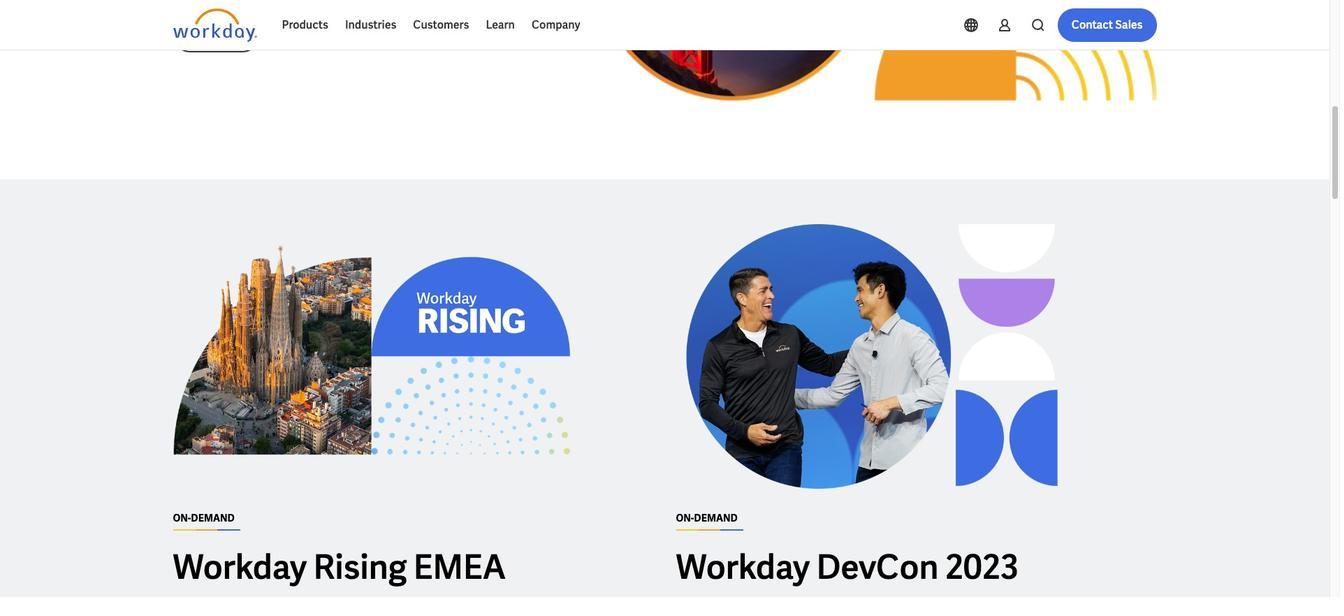 Task type: vqa. For each thing, say whether or not it's contained in the screenshot.
at
no



Task type: describe. For each thing, give the bounding box(es) containing it.
learn for learn
[[486, 17, 515, 32]]

contact sales
[[1072, 17, 1143, 32]]

learn for learn more
[[187, 28, 216, 43]]

learn more link
[[173, 19, 259, 53]]

on-demand
[[173, 512, 235, 525]]

demand
[[694, 512, 738, 525]]

aerial shot of barcelona, spain. image
[[173, 224, 570, 489]]

rising
[[313, 546, 407, 589]]

devcon
[[817, 546, 939, 589]]

workday rising emea
[[173, 546, 506, 589]]

on-demand
[[676, 512, 738, 525]]

more
[[218, 28, 245, 43]]

company button
[[523, 8, 589, 42]]

workday for workday rising emea
[[173, 546, 307, 589]]

sales
[[1116, 17, 1143, 32]]



Task type: locate. For each thing, give the bounding box(es) containing it.
workday
[[173, 546, 307, 589], [676, 546, 810, 589]]

1 workday from the left
[[173, 546, 307, 589]]

0 horizontal spatial workday
[[173, 546, 307, 589]]

golden gate bridge in san francisco. image
[[592, 0, 1157, 135]]

learn
[[486, 17, 515, 32], [187, 28, 216, 43]]

workday down demand
[[676, 546, 810, 589]]

on-
[[173, 512, 191, 525]]

go to the homepage image
[[173, 8, 257, 42]]

demand
[[191, 512, 235, 525]]

industries button
[[337, 8, 405, 42]]

0 horizontal spatial learn
[[187, 28, 216, 43]]

1 horizontal spatial learn
[[486, 17, 515, 32]]

customers button
[[405, 8, 478, 42]]

learn more
[[187, 28, 245, 43]]

2023
[[946, 546, 1019, 589]]

products
[[282, 17, 328, 32]]

customers
[[413, 17, 469, 32]]

carl eschenbach and attendee at workday devcon image
[[676, 224, 1073, 489]]

learn inside dropdown button
[[486, 17, 515, 32]]

workday devcon 2023
[[676, 546, 1019, 589]]

learn left company
[[486, 17, 515, 32]]

learn left the more on the left top
[[187, 28, 216, 43]]

1 horizontal spatial workday
[[676, 546, 810, 589]]

workday for workday devcon 2023
[[676, 546, 810, 589]]

emea
[[414, 546, 506, 589]]

workday down "demand"
[[173, 546, 307, 589]]

products button
[[274, 8, 337, 42]]

2 workday from the left
[[676, 546, 810, 589]]

learn button
[[478, 8, 523, 42]]

company
[[532, 17, 580, 32]]

contact
[[1072, 17, 1113, 32]]

on-
[[676, 512, 694, 525]]

contact sales link
[[1058, 8, 1157, 42]]

industries
[[345, 17, 397, 32]]



